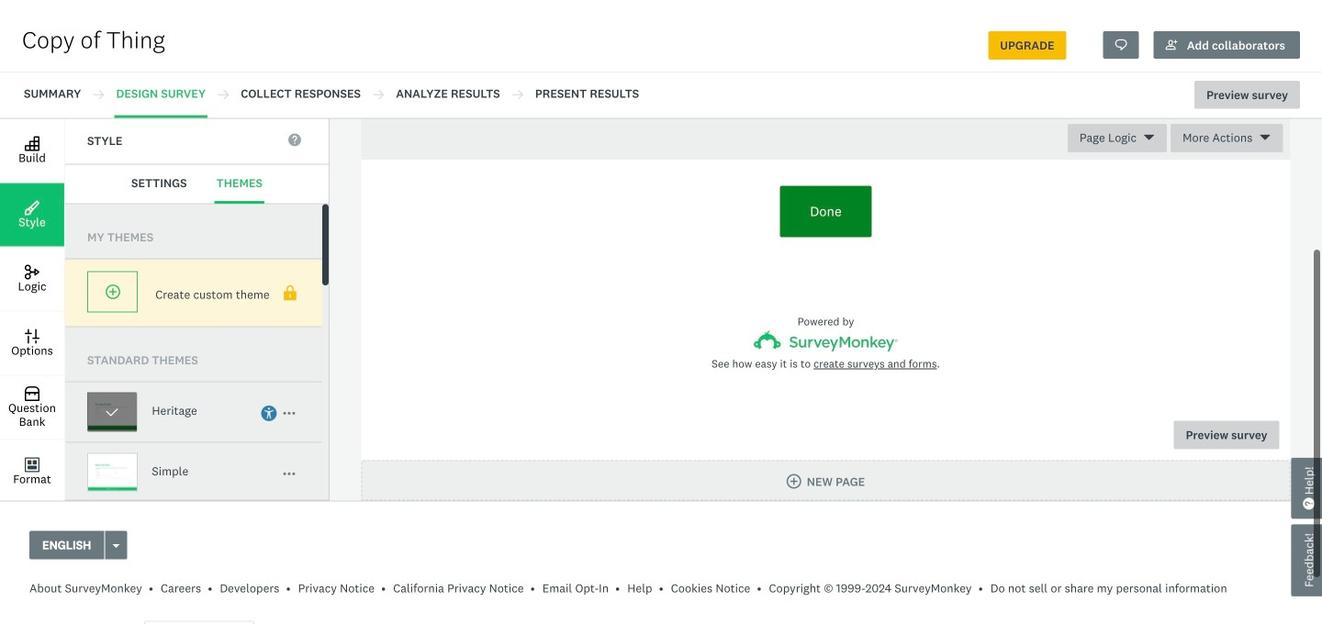 Task type: vqa. For each thing, say whether or not it's contained in the screenshot.
TrustedSite helps keep you safe from identity theft, credit card fraud, spyware, spam, viruses and online scams 'image'
yes



Task type: locate. For each thing, give the bounding box(es) containing it.
trustedsite helps keep you safe from identity theft, credit card fraud, spyware, spam, viruses and online scams image
[[144, 621, 254, 625]]

surveymonkey image
[[754, 331, 898, 352]]



